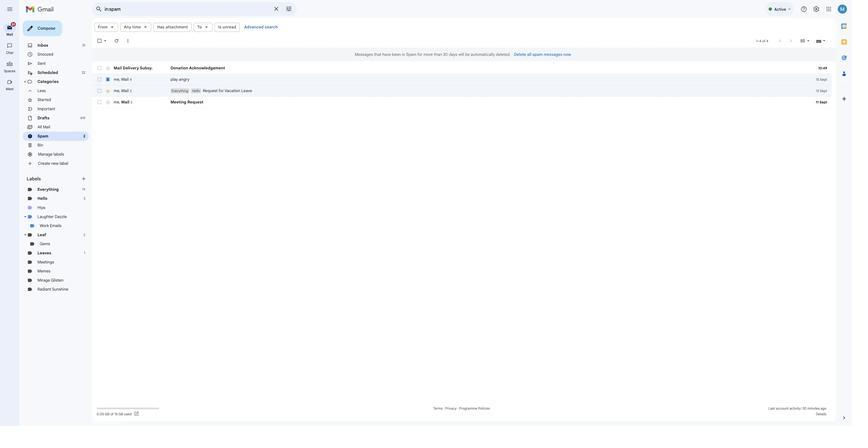 Task type: locate. For each thing, give the bounding box(es) containing it.
now
[[626, 58, 635, 63]]

days
[[499, 58, 509, 63]]

everything up hello link
[[42, 208, 65, 214]]

me
[[126, 86, 133, 91], [126, 98, 133, 104]]

advanced search
[[272, 27, 309, 33]]

me up the 'me , mail 2'
[[126, 86, 133, 91]]

2 for spam
[[93, 149, 95, 154]]

31 up the mail heading
[[13, 25, 17, 29]]

hello inside row
[[214, 99, 222, 103]]

, up the 'me , mail 2'
[[133, 86, 134, 91]]

mail up me , mail
[[126, 73, 135, 78]]

starred
[[42, 108, 57, 114]]

refresh image
[[126, 42, 133, 49]]

spam link
[[42, 149, 54, 154]]

for right request
[[243, 98, 249, 104]]

new
[[57, 179, 65, 185]]

main content
[[102, 20, 853, 427]]

3
[[93, 219, 95, 223]]

me , mail
[[126, 86, 143, 91]]

hello up hiya link
[[42, 218, 53, 224]]

row containing mail delivery subsy.
[[102, 70, 853, 82]]

1 vertical spatial me
[[126, 98, 133, 104]]

2 me from the top
[[126, 98, 133, 104]]

laughter dazzle
[[42, 239, 74, 244]]

hello left request
[[214, 99, 222, 103]]

of
[[848, 43, 851, 48]]

dazzle
[[61, 239, 74, 244]]

everything down play angry
[[191, 99, 209, 103]]

snoozed
[[42, 58, 59, 63]]

everything link
[[42, 208, 65, 214]]

hello
[[214, 99, 222, 103], [42, 218, 53, 224]]

0 vertical spatial 2
[[144, 99, 146, 103]]

to
[[219, 27, 225, 33]]

donation acknowledgement link
[[190, 73, 853, 79]]

emails
[[56, 249, 68, 254]]

1 horizontal spatial 1
[[841, 43, 842, 48]]

search in emails image
[[104, 4, 116, 16]]

1 horizontal spatial everything
[[191, 99, 209, 103]]

1 vertical spatial 2
[[93, 149, 95, 154]]

me down me , mail
[[126, 98, 133, 104]]

any time
[[138, 27, 157, 33]]

1 me from the top
[[126, 86, 133, 91]]

everything inside main content
[[191, 99, 209, 103]]

0 vertical spatial heading
[[0, 56, 21, 61]]

, for me , mail
[[133, 86, 134, 91]]

everything
[[191, 99, 209, 103], [42, 208, 65, 214]]

label
[[66, 179, 76, 185]]

mail heading
[[0, 36, 21, 41]]

all mail
[[42, 139, 56, 144]]

heading down spaces 'heading'
[[0, 97, 21, 102]]

1 vertical spatial heading
[[0, 97, 21, 102]]

2
[[144, 99, 146, 103], [93, 149, 95, 154], [93, 259, 95, 264]]

0 vertical spatial hello
[[214, 99, 222, 103]]

leaves
[[42, 279, 57, 284]]

1 vertical spatial ,
[[133, 98, 134, 104]]

1 vertical spatial 31
[[91, 48, 95, 53]]

heading up the spaces
[[0, 56, 21, 61]]

spam
[[452, 58, 463, 63], [42, 149, 54, 154]]

laughter
[[42, 239, 60, 244]]

leaf link
[[42, 259, 51, 264]]

1 row from the top
[[102, 70, 853, 82]]

more image
[[139, 42, 145, 49]]

mail inside heading
[[7, 36, 14, 41]]

leaves link
[[42, 279, 57, 284]]

1 horizontal spatial hello
[[214, 99, 222, 103]]

automatically
[[523, 58, 550, 63]]

1 horizontal spatial spam
[[452, 58, 463, 63]]

play angry link
[[190, 85, 853, 92]]

0 vertical spatial everything
[[191, 99, 209, 103]]

for left more
[[464, 58, 470, 63]]

spam right in on the right of page
[[452, 58, 463, 63]]

1 inside main content
[[841, 43, 842, 48]]

vacation
[[250, 98, 267, 104]]

0 vertical spatial me
[[126, 86, 133, 91]]

messages that have been in spam for more than 30 days will be automatically deleted.
[[394, 58, 568, 63]]

sent
[[42, 68, 51, 73]]

deleted.
[[551, 58, 568, 63]]

0 horizontal spatial everything
[[42, 208, 65, 214]]

0 vertical spatial spam
[[452, 58, 463, 63]]

1 vertical spatial 1
[[93, 279, 95, 284]]

31
[[13, 25, 17, 29], [91, 48, 95, 53]]

starred link
[[42, 108, 57, 114]]

0 horizontal spatial 31
[[13, 25, 17, 29]]

0 vertical spatial ,
[[133, 86, 134, 91]]

categories
[[42, 88, 65, 94]]

labels heading
[[30, 196, 90, 202]]

main content containing mail delivery subsy.
[[102, 20, 853, 427]]

2 vertical spatial 2
[[93, 259, 95, 264]]

is
[[243, 27, 246, 33]]

2 heading from the top
[[0, 97, 21, 102]]

, down me , mail
[[133, 98, 134, 104]]

delete all spam messages now
[[571, 58, 635, 63]]

None checkbox
[[107, 42, 114, 49], [107, 85, 114, 92], [107, 98, 114, 104], [107, 111, 114, 117], [107, 42, 114, 49], [107, 85, 114, 92], [107, 98, 114, 104], [107, 111, 114, 117]]

mail down 31 link
[[7, 36, 14, 41]]

categories link
[[42, 88, 65, 94]]

2 , from the top
[[133, 98, 134, 104]]

0 vertical spatial for
[[464, 58, 470, 63]]

1 , from the top
[[133, 86, 134, 91]]

31 up '22'
[[91, 48, 95, 53]]

messages
[[604, 58, 625, 63]]

1 – 4 of
[[841, 43, 852, 48]]

hiya link
[[42, 228, 50, 234]]

0 horizontal spatial hello
[[42, 218, 53, 224]]

0 horizontal spatial spam
[[42, 149, 54, 154]]

from
[[109, 27, 120, 33]]

has
[[175, 27, 183, 33]]

heading
[[0, 56, 21, 61], [0, 97, 21, 102]]

bin link
[[42, 159, 48, 164]]

create
[[42, 179, 56, 185]]

hiya
[[42, 228, 50, 234]]

0 vertical spatial 31
[[13, 25, 17, 29]]

Search in emails text field
[[116, 7, 300, 13]]

mail
[[7, 36, 14, 41], [126, 73, 135, 78], [135, 86, 143, 91], [135, 98, 143, 104], [48, 139, 56, 144]]

all
[[42, 139, 47, 144]]

advanced search button
[[269, 25, 312, 36]]

work
[[44, 249, 54, 254]]

3 row from the top
[[102, 95, 853, 107]]

play angry
[[190, 86, 211, 91]]

work emails link
[[44, 249, 68, 254]]

None checkbox
[[107, 73, 114, 79]]

row
[[102, 70, 853, 82], [102, 82, 853, 95], [102, 95, 853, 107], [102, 107, 853, 120]]

gmail image
[[28, 4, 63, 16]]

inbox
[[42, 48, 54, 53]]

0 horizontal spatial 1
[[93, 279, 95, 284]]

419
[[89, 129, 95, 134]]

any
[[138, 27, 146, 33]]

me for me , mail
[[126, 86, 133, 91]]

unread
[[247, 27, 263, 33]]

spam down all mail at the top of the page
[[42, 149, 54, 154]]

drafts
[[42, 129, 55, 134]]

,
[[133, 86, 134, 91], [133, 98, 134, 104]]

1
[[841, 43, 842, 48], [93, 279, 95, 284]]

2 for leaf
[[93, 259, 95, 264]]

will
[[510, 58, 516, 63]]

0 vertical spatial 1
[[841, 43, 842, 48]]

inbox link
[[42, 48, 54, 53]]

clear search image
[[301, 3, 313, 16]]

to button
[[215, 25, 236, 35]]

1 vertical spatial for
[[243, 98, 249, 104]]

important link
[[42, 119, 61, 124]]

create new label link
[[42, 179, 76, 185]]

me for me , mail 2
[[126, 98, 133, 104]]



Task type: describe. For each thing, give the bounding box(es) containing it.
mail right all
[[48, 139, 56, 144]]

donation
[[190, 73, 209, 78]]

is unread
[[243, 27, 263, 33]]

important
[[42, 119, 61, 124]]

less button
[[25, 96, 99, 106]]

1 vertical spatial everything
[[42, 208, 65, 214]]

mail down me , mail
[[135, 98, 143, 104]]

scheduled
[[42, 78, 65, 84]]

2 row from the top
[[102, 82, 853, 95]]

0 horizontal spatial for
[[243, 98, 249, 104]]

gems link
[[44, 269, 56, 274]]

19
[[91, 209, 95, 213]]

create new label
[[42, 179, 76, 185]]

be
[[517, 58, 522, 63]]

delivery
[[137, 73, 155, 78]]

subsy.
[[156, 73, 170, 78]]

all
[[586, 58, 591, 63]]

1 heading from the top
[[0, 56, 21, 61]]

delete
[[571, 58, 585, 63]]

leaf
[[42, 259, 51, 264]]

less
[[42, 98, 51, 104]]

1 for 1 – 4 of
[[841, 43, 842, 48]]

that
[[416, 58, 424, 63]]

main menu image
[[7, 6, 15, 14]]

request for vacation leave
[[225, 98, 280, 104]]

time
[[147, 27, 157, 33]]

1 horizontal spatial 31
[[91, 48, 95, 53]]

, for me , mail 2
[[133, 98, 134, 104]]

mail up the 'me , mail 2'
[[135, 86, 143, 91]]

been
[[436, 58, 446, 63]]

any time button
[[134, 25, 168, 35]]

leave
[[268, 98, 280, 104]]

1 for 1
[[93, 279, 95, 284]]

4
[[844, 43, 847, 48]]

spam inside main content
[[452, 58, 463, 63]]

request
[[225, 98, 242, 104]]

1 vertical spatial spam
[[42, 149, 54, 154]]

spaces
[[4, 76, 17, 81]]

–
[[842, 43, 844, 48]]

messages
[[394, 58, 415, 63]]

labels
[[30, 196, 45, 202]]

meetings
[[42, 289, 60, 295]]

sent link
[[42, 68, 51, 73]]

laughter dazzle link
[[42, 239, 74, 244]]

is unread button
[[239, 25, 267, 35]]

me , mail 2
[[126, 98, 146, 104]]

attachment
[[184, 27, 209, 33]]

spam
[[592, 58, 603, 63]]

play
[[190, 86, 198, 91]]

work emails
[[44, 249, 68, 254]]

31 link
[[4, 24, 18, 35]]

2 inside the 'me , mail 2'
[[144, 99, 146, 103]]

hello link
[[42, 218, 53, 224]]

delete all spam messages now button
[[569, 55, 638, 66]]

search
[[294, 27, 309, 33]]

compose
[[42, 29, 61, 34]]

1 horizontal spatial for
[[464, 58, 470, 63]]

than
[[482, 58, 491, 63]]

have
[[425, 58, 435, 63]]

angry
[[199, 86, 211, 91]]

has attachment button
[[171, 25, 213, 35]]

mail navigation
[[0, 20, 22, 427]]

22
[[91, 78, 95, 83]]

none checkbox inside row
[[107, 73, 114, 79]]

mail delivery subsy.
[[126, 73, 170, 78]]

all mail link
[[42, 139, 56, 144]]

in
[[447, 58, 451, 63]]

1 vertical spatial hello
[[42, 218, 53, 224]]

more
[[471, 58, 481, 63]]

scheduled link
[[42, 78, 65, 84]]

drafts link
[[42, 129, 55, 134]]

advanced
[[272, 27, 293, 33]]

bin
[[42, 159, 48, 164]]

spaces heading
[[0, 76, 21, 82]]

acknowledgement
[[210, 73, 250, 78]]

31 inside 31 link
[[13, 25, 17, 29]]

4 row from the top
[[102, 107, 853, 120]]

compose button
[[25, 23, 69, 40]]

30
[[493, 58, 498, 63]]

Search in emails search field
[[102, 3, 330, 18]]



Task type: vqa. For each thing, say whether or not it's contained in the screenshot.


